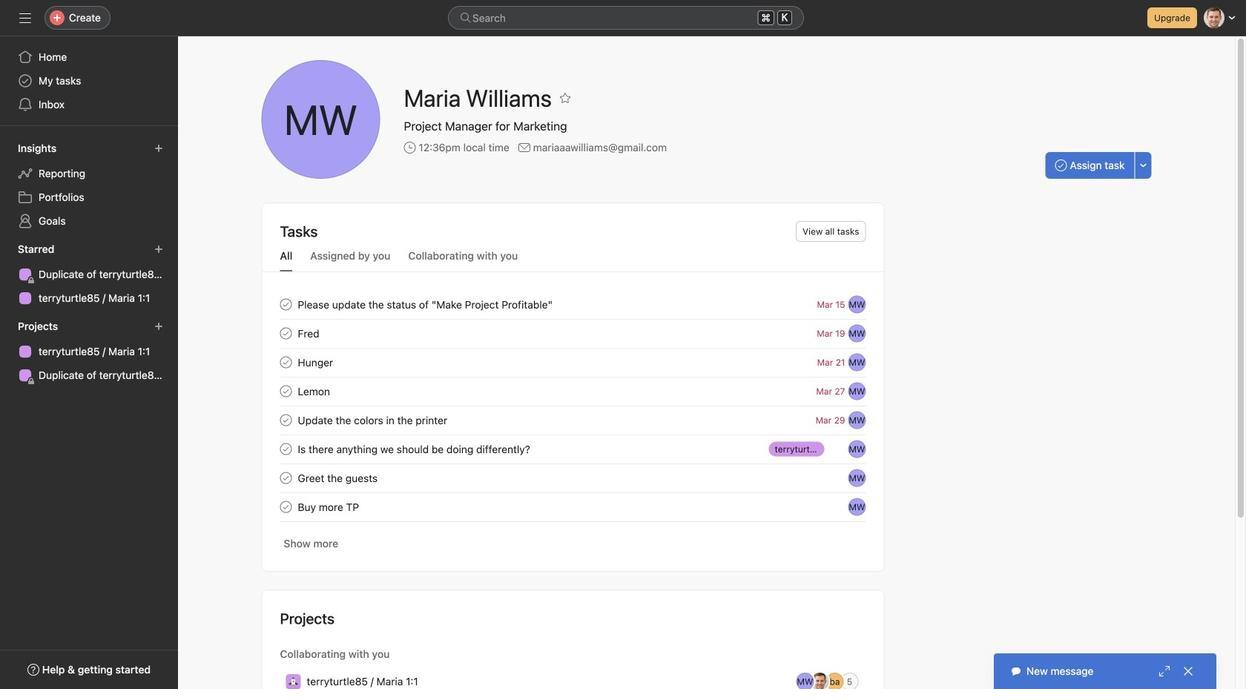 Task type: describe. For each thing, give the bounding box(es) containing it.
2 list item from the top
[[262, 319, 884, 348]]

3 list item from the top
[[262, 348, 884, 377]]

add to starred image
[[559, 92, 571, 104]]

9 list item from the top
[[262, 668, 884, 689]]

mark complete image for second list item from the top of the page
[[277, 325, 295, 342]]

expand new message image
[[1159, 665, 1171, 677]]

toggle assignee popover image for sixth list item from the bottom of the page
[[848, 382, 866, 400]]

mark complete checkbox for second list item from the top of the page
[[277, 325, 295, 342]]

6 toggle assignee popover image from the top
[[848, 498, 866, 516]]

starred element
[[0, 236, 178, 313]]

toggle assignee popover image for seventh list item from the bottom
[[848, 354, 866, 371]]

mark complete checkbox for eighth list item
[[277, 498, 295, 516]]

toggle assignee popover image for 6th list item from the top of the page
[[848, 440, 866, 458]]

mark complete checkbox for sixth list item from the bottom of the page
[[277, 382, 295, 400]]

2 toggle assignee popover image from the top
[[848, 469, 866, 487]]

add items to starred image
[[154, 245, 163, 254]]

toggle assignee popover image for second list item from the top of the page
[[848, 325, 866, 342]]

5 list item from the top
[[262, 406, 884, 435]]

projects element
[[0, 313, 178, 390]]



Task type: locate. For each thing, give the bounding box(es) containing it.
1 mark complete checkbox from the top
[[277, 325, 295, 342]]

4 mark complete image from the top
[[277, 440, 295, 458]]

mark complete image for seventh list item from the bottom
[[277, 354, 295, 371]]

mark complete image for eighth list item's mark complete option
[[277, 498, 295, 516]]

0 vertical spatial mark complete checkbox
[[277, 325, 295, 342]]

None field
[[448, 6, 804, 30]]

0 vertical spatial toggle assignee popover image
[[848, 296, 866, 313]]

tasks tabs tab list
[[262, 248, 884, 272]]

Mark complete checkbox
[[277, 325, 295, 342], [277, 354, 295, 371]]

global element
[[0, 36, 178, 125]]

mark complete image for first list item from the top mark complete option
[[277, 296, 295, 313]]

4 toggle assignee popover image from the top
[[848, 411, 866, 429]]

new insights image
[[154, 144, 163, 153]]

8 list item from the top
[[262, 493, 884, 522]]

1 list item from the top
[[262, 290, 884, 319]]

2 mark complete checkbox from the top
[[277, 382, 295, 400]]

1 mark complete checkbox from the top
[[277, 296, 295, 313]]

mark complete image for 6th list item from the top of the page
[[277, 440, 295, 458]]

insights element
[[0, 135, 178, 236]]

5 mark complete image from the top
[[277, 469, 295, 487]]

2 mark complete image from the top
[[277, 382, 295, 400]]

mark complete checkbox for first list item from the top
[[277, 296, 295, 313]]

7 list item from the top
[[262, 464, 884, 493]]

5 mark complete checkbox from the top
[[277, 469, 295, 487]]

rocket image
[[289, 677, 298, 686]]

5 toggle assignee popover image from the top
[[848, 440, 866, 458]]

6 list item from the top
[[262, 435, 884, 464]]

mark complete image for 7th list item
[[277, 469, 295, 487]]

1 toggle assignee popover image from the top
[[848, 296, 866, 313]]

hide sidebar image
[[19, 12, 31, 24]]

toggle assignee popover image
[[848, 296, 866, 313], [848, 469, 866, 487]]

2 vertical spatial mark complete image
[[277, 498, 295, 516]]

1 vertical spatial toggle assignee popover image
[[848, 469, 866, 487]]

close image
[[1183, 665, 1194, 677]]

3 mark complete image from the top
[[277, 411, 295, 429]]

Mark complete checkbox
[[277, 296, 295, 313], [277, 382, 295, 400], [277, 411, 295, 429], [277, 440, 295, 458], [277, 469, 295, 487], [277, 498, 295, 516]]

new project or portfolio image
[[154, 322, 163, 331]]

1 mark complete image from the top
[[277, 325, 295, 342]]

mark complete image
[[277, 296, 295, 313], [277, 382, 295, 400], [277, 498, 295, 516]]

more options image
[[1139, 161, 1148, 170]]

toggle assignee popover image
[[848, 325, 866, 342], [848, 354, 866, 371], [848, 382, 866, 400], [848, 411, 866, 429], [848, 440, 866, 458], [848, 498, 866, 516]]

mark complete checkbox for 7th list item
[[277, 469, 295, 487]]

3 toggle assignee popover image from the top
[[848, 382, 866, 400]]

toggle assignee popover image for fifth list item from the bottom of the page
[[848, 411, 866, 429]]

6 mark complete checkbox from the top
[[277, 498, 295, 516]]

3 mark complete image from the top
[[277, 498, 295, 516]]

1 mark complete image from the top
[[277, 296, 295, 313]]

0 vertical spatial mark complete image
[[277, 296, 295, 313]]

4 list item from the top
[[262, 377, 884, 406]]

mark complete image
[[277, 325, 295, 342], [277, 354, 295, 371], [277, 411, 295, 429], [277, 440, 295, 458], [277, 469, 295, 487]]

2 mark complete checkbox from the top
[[277, 354, 295, 371]]

list item
[[262, 290, 884, 319], [262, 319, 884, 348], [262, 348, 884, 377], [262, 377, 884, 406], [262, 406, 884, 435], [262, 435, 884, 464], [262, 464, 884, 493], [262, 493, 884, 522], [262, 668, 884, 689]]

3 mark complete checkbox from the top
[[277, 411, 295, 429]]

4 mark complete checkbox from the top
[[277, 440, 295, 458]]

2 mark complete image from the top
[[277, 354, 295, 371]]

mark complete image for fifth list item from the bottom of the page
[[277, 411, 295, 429]]

1 vertical spatial mark complete checkbox
[[277, 354, 295, 371]]

mark complete checkbox for fifth list item from the bottom of the page
[[277, 411, 295, 429]]

mark complete checkbox for seventh list item from the bottom
[[277, 354, 295, 371]]

1 toggle assignee popover image from the top
[[848, 325, 866, 342]]

mark complete image for mark complete option corresponding to sixth list item from the bottom of the page
[[277, 382, 295, 400]]

1 vertical spatial mark complete image
[[277, 382, 295, 400]]

2 toggle assignee popover image from the top
[[848, 354, 866, 371]]

Search tasks, projects, and more text field
[[448, 6, 804, 30]]

mark complete checkbox for 6th list item from the top of the page
[[277, 440, 295, 458]]



Task type: vqa. For each thing, say whether or not it's contained in the screenshot.
remove from starred icon
no



